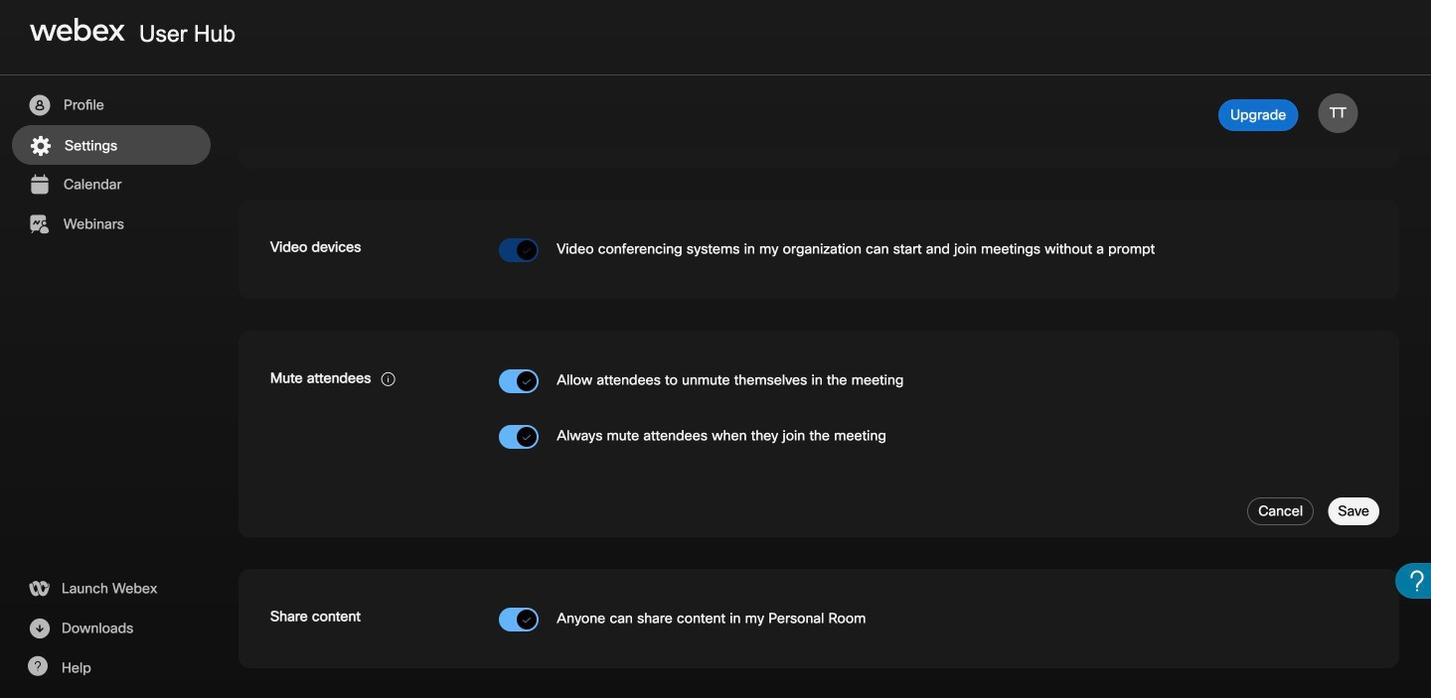 Task type: vqa. For each thing, say whether or not it's contained in the screenshot.
MDS WEBINAR_FILLED image
yes



Task type: locate. For each thing, give the bounding box(es) containing it.
mds people circle_filled image
[[27, 93, 52, 117]]

2 mds check_bold image from the top
[[522, 614, 532, 627]]

0 vertical spatial mds check_bold image
[[522, 244, 532, 257]]

mds check_bold image
[[522, 431, 532, 444], [522, 614, 532, 627]]

0 vertical spatial mds check_bold image
[[522, 431, 532, 444]]

mds check_bold image
[[522, 244, 532, 257], [522, 376, 532, 389]]

mds settings_filled image
[[28, 134, 53, 158]]

ng help active image
[[27, 657, 48, 677]]

mds webex helix filled image
[[27, 578, 51, 601]]

cisco webex image
[[30, 18, 125, 42]]

1 vertical spatial mds check_bold image
[[522, 614, 532, 627]]

1 vertical spatial mds check_bold image
[[522, 376, 532, 389]]



Task type: describe. For each thing, give the bounding box(es) containing it.
1 mds check_bold image from the top
[[522, 244, 532, 257]]

1 mds check_bold image from the top
[[522, 431, 532, 444]]

mds meetings_filled image
[[27, 173, 52, 197]]

mds webinar_filled image
[[27, 213, 52, 237]]

mds content download_filled image
[[27, 617, 52, 641]]

2 mds check_bold image from the top
[[522, 376, 532, 389]]



